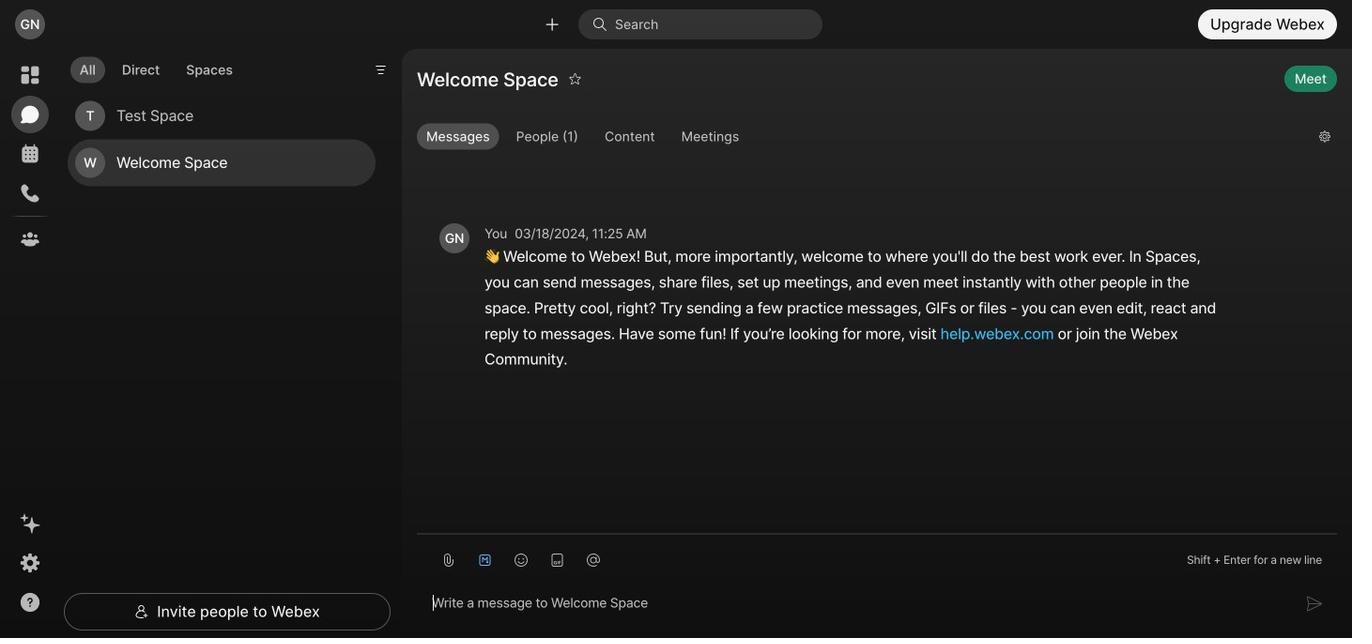 Task type: locate. For each thing, give the bounding box(es) containing it.
welcome space list item
[[68, 140, 376, 186]]

navigation
[[0, 49, 60, 639]]

webex tab list
[[11, 56, 49, 258]]

message composer toolbar element
[[417, 535, 1337, 578]]

tab list
[[66, 45, 247, 89]]

group
[[417, 124, 1304, 154]]



Task type: vqa. For each thing, say whether or not it's contained in the screenshot.
Meetings ICON
no



Task type: describe. For each thing, give the bounding box(es) containing it.
test space list item
[[68, 93, 376, 140]]



